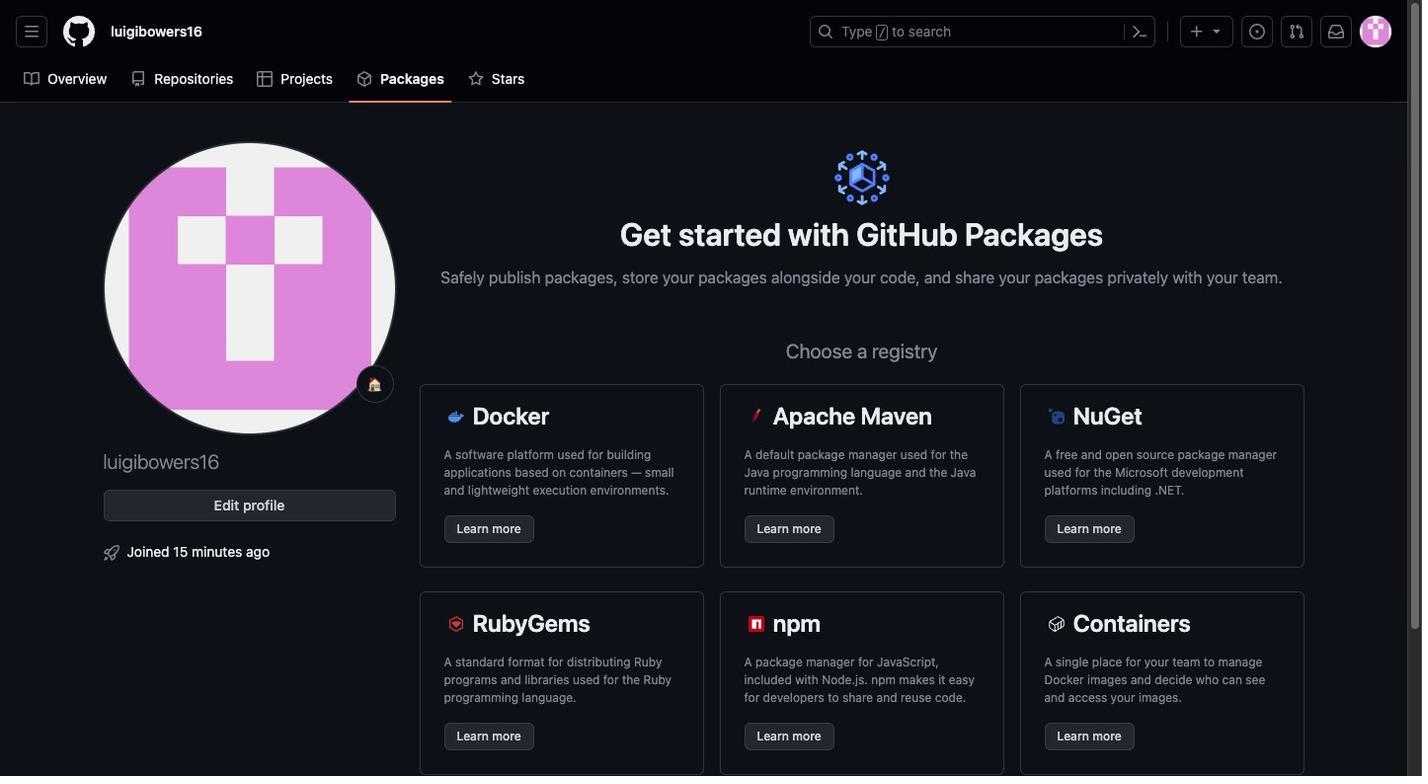 Task type: describe. For each thing, give the bounding box(es) containing it.
code,
[[881, 269, 921, 287]]

more for containers
[[1093, 729, 1122, 744]]

more for rubygems
[[492, 729, 522, 744]]

maven
[[861, 402, 933, 430]]

more for npm
[[793, 729, 822, 744]]

learn more for containers
[[1058, 729, 1122, 744]]

learn more for npm
[[757, 729, 822, 744]]

used inside a free and open source package manager used for the microsoft development platforms including .net.
[[1045, 465, 1072, 480]]

execution
[[533, 483, 587, 498]]

developers
[[763, 691, 825, 706]]

docker inside a single place for your team to manage docker images and decide who can see and access your images.
[[1045, 673, 1085, 688]]

1 vertical spatial with
[[1173, 269, 1203, 287]]

lightweight
[[468, 483, 530, 498]]

star image
[[468, 71, 484, 87]]

more for nuget
[[1093, 522, 1122, 537]]

environment.
[[791, 483, 864, 498]]

single
[[1056, 655, 1089, 670]]

1 horizontal spatial to
[[892, 23, 905, 40]]

apache
[[773, 402, 856, 430]]

a software platform used for building applications based on containers — small and lightweight execution environments.
[[444, 448, 674, 498]]

overview
[[47, 70, 107, 87]]

stars link
[[460, 64, 533, 94]]

package inside a free and open source package manager used for the microsoft development platforms including .net.
[[1178, 448, 1226, 462]]

a for npm
[[745, 655, 753, 670]]

edit
[[214, 497, 239, 514]]

a for containers
[[1045, 655, 1053, 670]]

see
[[1246, 673, 1266, 688]]

language.
[[522, 691, 577, 706]]

for inside a default package manager used for the java programming language and the java runtime environment.
[[931, 448, 947, 462]]

based
[[515, 465, 549, 480]]

0 vertical spatial packages
[[381, 70, 444, 87]]

images.
[[1139, 691, 1183, 706]]

luigibowers16 link
[[103, 16, 211, 47]]

images
[[1088, 673, 1128, 688]]

programming inside a standard format for distributing ruby programs and libraries used for the ruby programming language.
[[444, 691, 519, 706]]

used inside a standard format for distributing ruby programs and libraries used for the ruby programming language.
[[573, 673, 600, 688]]

share inside the a package manager for javascript, included with node.js. npm makes it easy for developers to share and reuse code.
[[843, 691, 874, 706]]

source
[[1137, 448, 1175, 462]]

for inside a single place for your team to manage docker images and decide who can see and access your images.
[[1126, 655, 1142, 670]]

nuget
[[1074, 402, 1143, 430]]

github package registry icon image
[[835, 150, 890, 206]]

and inside a free and open source package manager used for the microsoft development platforms including .net.
[[1082, 448, 1103, 462]]

notifications image
[[1329, 24, 1345, 40]]

overview link
[[16, 64, 115, 94]]

a for nuget
[[1045, 448, 1053, 462]]

projects
[[281, 70, 333, 87]]

minutes
[[192, 543, 242, 560]]

more for apache maven
[[793, 522, 822, 537]]

small
[[645, 465, 674, 480]]

learn for rubygems
[[457, 729, 489, 744]]

rocket image
[[103, 545, 119, 561]]

environments.
[[590, 483, 670, 498]]

learn more for apache maven
[[757, 522, 822, 537]]

search
[[909, 23, 952, 40]]

2 packages from the left
[[1035, 269, 1104, 287]]

a default package manager used for the java programming language and the java runtime environment.
[[745, 448, 977, 498]]

package inside a default package manager used for the java programming language and the java runtime environment.
[[798, 448, 845, 462]]

place
[[1093, 655, 1123, 670]]

for down "included"
[[745, 691, 760, 706]]

github
[[857, 215, 958, 253]]

—
[[632, 465, 642, 480]]

package image
[[357, 71, 373, 87]]

default
[[756, 448, 795, 462]]

and inside a standard format for distributing ruby programs and libraries used for the ruby programming language.
[[501, 673, 522, 688]]

learn more link for containers
[[1045, 723, 1135, 751]]

makes
[[900, 673, 936, 688]]

safely publish packages, store your packages alongside your code, and share your packages privately with your team.
[[441, 269, 1283, 287]]

package inside the a package manager for javascript, included with node.js. npm makes it easy for developers to share and reuse code.
[[756, 655, 803, 670]]

15
[[173, 543, 188, 560]]

registry
[[873, 340, 938, 363]]

and up images.
[[1131, 673, 1152, 688]]

profile
[[243, 497, 285, 514]]

easy
[[949, 673, 975, 688]]

access
[[1069, 691, 1108, 706]]

team.
[[1243, 269, 1283, 287]]

1 vertical spatial ruby
[[644, 673, 672, 688]]

team
[[1173, 655, 1201, 670]]

programs
[[444, 673, 498, 688]]

homepage image
[[63, 16, 95, 47]]

0 horizontal spatial npm
[[773, 610, 821, 637]]

started
[[679, 215, 782, 253]]

a
[[858, 340, 868, 363]]

learn more link for docker
[[444, 516, 534, 543]]

ago
[[246, 543, 270, 560]]

joined
[[127, 543, 170, 560]]

0 vertical spatial with
[[788, 215, 850, 253]]

a package manager for javascript, included with node.js. npm makes it easy for developers to share and reuse code.
[[745, 655, 975, 706]]

for down "distributing" on the bottom left of the page
[[604, 673, 619, 688]]

included
[[745, 673, 792, 688]]

learn more link for apache maven
[[745, 516, 835, 543]]

privately
[[1108, 269, 1169, 287]]

building
[[607, 448, 652, 462]]

learn more for rubygems
[[457, 729, 522, 744]]

open
[[1106, 448, 1134, 462]]

learn for npm
[[757, 729, 790, 744]]

learn more for nuget
[[1058, 522, 1122, 537]]

a free and open source package manager used for the microsoft development platforms including .net.
[[1045, 448, 1278, 498]]

distributing
[[567, 655, 631, 670]]

containers
[[570, 465, 628, 480]]

manager inside a free and open source package manager used for the microsoft development platforms including .net.
[[1229, 448, 1278, 462]]

used inside a software platform used for building applications based on containers — small and lightweight execution environments.
[[558, 448, 585, 462]]



Task type: locate. For each thing, give the bounding box(es) containing it.
0 horizontal spatial packages
[[699, 269, 767, 287]]

2 vertical spatial with
[[796, 673, 819, 688]]

to inside a single place for your team to manage docker images and decide who can see and access your images.
[[1204, 655, 1216, 670]]

used down free
[[1045, 465, 1072, 480]]

1 horizontal spatial docker
[[1045, 673, 1085, 688]]

apache maven
[[773, 402, 933, 430]]

plus image
[[1190, 24, 1206, 40]]

used up language
[[901, 448, 928, 462]]

a single place for your team to manage docker images and decide who can see and access your images.
[[1045, 655, 1266, 706]]

and inside a software platform used for building applications based on containers — small and lightweight execution environments.
[[444, 483, 465, 498]]

a
[[444, 448, 452, 462], [745, 448, 753, 462], [1045, 448, 1053, 462], [444, 655, 452, 670], [745, 655, 753, 670], [1045, 655, 1053, 670]]

for inside a software platform used for building applications based on containers — small and lightweight execution environments.
[[588, 448, 604, 462]]

learn more down programs
[[457, 729, 522, 744]]

more down including
[[1093, 522, 1122, 537]]

it
[[939, 673, 946, 688]]

java right language
[[951, 465, 977, 480]]

packages left privately
[[1035, 269, 1104, 287]]

stars
[[492, 70, 525, 87]]

repositories
[[154, 70, 234, 87]]

triangle down image
[[1210, 23, 1225, 39]]

with right privately
[[1173, 269, 1203, 287]]

learn for nuget
[[1058, 522, 1090, 537]]

used up on
[[558, 448, 585, 462]]

share right code,
[[956, 269, 995, 287]]

and right free
[[1082, 448, 1103, 462]]

including
[[1102, 483, 1152, 498]]

to inside the a package manager for javascript, included with node.js. npm makes it easy for developers to share and reuse code.
[[828, 691, 840, 706]]

runtime
[[745, 483, 787, 498]]

package up "included"
[[756, 655, 803, 670]]

and down applications
[[444, 483, 465, 498]]

0 horizontal spatial share
[[843, 691, 874, 706]]

a inside a software platform used for building applications based on containers — small and lightweight execution environments.
[[444, 448, 452, 462]]

1 vertical spatial npm
[[872, 673, 896, 688]]

platform
[[507, 448, 554, 462]]

package up environment.
[[798, 448, 845, 462]]

manager inside a default package manager used for the java programming language and the java runtime environment.
[[849, 448, 898, 462]]

the
[[950, 448, 968, 462], [930, 465, 948, 480], [1094, 465, 1112, 480], [622, 673, 640, 688]]

a up programs
[[444, 655, 452, 670]]

manager up language
[[849, 448, 898, 462]]

0 horizontal spatial programming
[[444, 691, 519, 706]]

docker up 'platform'
[[473, 402, 550, 430]]

book image
[[24, 71, 40, 87]]

command palette image
[[1132, 24, 1148, 40]]

docker down single
[[1045, 673, 1085, 688]]

learn down the platforms
[[1058, 522, 1090, 537]]

packages down started at the top of page
[[699, 269, 767, 287]]

a standard format for distributing ruby programs and libraries used for the ruby programming language.
[[444, 655, 672, 706]]

1 horizontal spatial packages
[[965, 215, 1104, 253]]

repositories link
[[123, 64, 241, 94]]

a for docker
[[444, 448, 452, 462]]

manager up development
[[1229, 448, 1278, 462]]

0 horizontal spatial packages
[[381, 70, 444, 87]]

2 java from the left
[[951, 465, 977, 480]]

used
[[558, 448, 585, 462], [901, 448, 928, 462], [1045, 465, 1072, 480], [573, 673, 600, 688]]

1 horizontal spatial java
[[951, 465, 977, 480]]

package up development
[[1178, 448, 1226, 462]]

programming
[[773, 465, 848, 480], [444, 691, 519, 706]]

node.js.
[[822, 673, 868, 688]]

a inside a default package manager used for the java programming language and the java runtime environment.
[[745, 448, 753, 462]]

to up who
[[1204, 655, 1216, 670]]

more down developers
[[793, 729, 822, 744]]

manager inside the a package manager for javascript, included with node.js. npm makes it easy for developers to share and reuse code.
[[806, 655, 855, 670]]

and right code,
[[925, 269, 952, 287]]

on
[[552, 465, 566, 480]]

more down programs
[[492, 729, 522, 744]]

learn down runtime
[[757, 522, 790, 537]]

free
[[1056, 448, 1079, 462]]

for up the platforms
[[1075, 465, 1091, 480]]

0 vertical spatial luigibowers16
[[111, 23, 203, 40]]

docker
[[473, 402, 550, 430], [1045, 673, 1085, 688]]

learn for containers
[[1058, 729, 1090, 744]]

a left default
[[745, 448, 753, 462]]

programming up environment.
[[773, 465, 848, 480]]

edit profile button
[[103, 490, 396, 522]]

development
[[1172, 465, 1245, 480]]

get started with github packages
[[620, 215, 1104, 253]]

1 packages from the left
[[699, 269, 767, 287]]

for up node.js.
[[859, 655, 874, 670]]

the inside a standard format for distributing ruby programs and libraries used for the ruby programming language.
[[622, 673, 640, 688]]

and inside the a package manager for javascript, included with node.js. npm makes it easy for developers to share and reuse code.
[[877, 691, 898, 706]]

safely
[[441, 269, 485, 287]]

microsoft
[[1116, 465, 1169, 480]]

learn more down lightweight
[[457, 522, 522, 537]]

npm up "included"
[[773, 610, 821, 637]]

used down "distributing" on the bottom left of the page
[[573, 673, 600, 688]]

for right the place
[[1126, 655, 1142, 670]]

learn more link down access
[[1045, 723, 1135, 751]]

learn more down the platforms
[[1058, 522, 1122, 537]]

more down environment.
[[793, 522, 822, 537]]

for up 'libraries'
[[548, 655, 564, 670]]

packages
[[381, 70, 444, 87], [965, 215, 1104, 253]]

share down node.js.
[[843, 691, 874, 706]]

code.
[[936, 691, 967, 706]]

.net.
[[1156, 483, 1185, 498]]

luigibowers16 up edit
[[103, 451, 219, 473]]

1 horizontal spatial packages
[[1035, 269, 1104, 287]]

for up containers
[[588, 448, 604, 462]]

0 vertical spatial programming
[[773, 465, 848, 480]]

to
[[892, 23, 905, 40], [1204, 655, 1216, 670], [828, 691, 840, 706]]

luigibowers16 inside "link"
[[111, 23, 203, 40]]

0 horizontal spatial java
[[745, 465, 770, 480]]

learn more down runtime
[[757, 522, 822, 537]]

learn
[[457, 522, 489, 537], [757, 522, 790, 537], [1058, 522, 1090, 537], [457, 729, 489, 744], [757, 729, 790, 744], [1058, 729, 1090, 744]]

applications
[[444, 465, 512, 480]]

libraries
[[525, 673, 570, 688]]

store
[[622, 269, 659, 287]]

and down "format"
[[501, 673, 522, 688]]

learn more link down programs
[[444, 723, 534, 751]]

for inside a free and open source package manager used for the microsoft development platforms including .net.
[[1075, 465, 1091, 480]]

a inside a standard format for distributing ruby programs and libraries used for the ruby programming language.
[[444, 655, 452, 670]]

more down access
[[1093, 729, 1122, 744]]

table image
[[257, 71, 273, 87]]

your
[[663, 269, 695, 287], [845, 269, 876, 287], [999, 269, 1031, 287], [1207, 269, 1239, 287], [1145, 655, 1170, 670], [1111, 691, 1136, 706]]

learn down access
[[1058, 729, 1090, 744]]

java
[[745, 465, 770, 480], [951, 465, 977, 480]]

1 vertical spatial share
[[843, 691, 874, 706]]

learn down developers
[[757, 729, 790, 744]]

change your avatar image
[[103, 142, 396, 435]]

learn more link down developers
[[745, 723, 835, 751]]

more for docker
[[492, 522, 522, 537]]

platforms
[[1045, 483, 1098, 498]]

choose a registry
[[786, 340, 938, 363]]

choose
[[786, 340, 853, 363]]

containers
[[1074, 610, 1192, 637]]

a left free
[[1045, 448, 1053, 462]]

learn more link down lightweight
[[444, 516, 534, 543]]

0 vertical spatial ruby
[[634, 655, 662, 670]]

rubygems
[[473, 610, 591, 637]]

to right /
[[892, 23, 905, 40]]

type
[[842, 23, 873, 40]]

npm down javascript,
[[872, 673, 896, 688]]

1 vertical spatial programming
[[444, 691, 519, 706]]

learn more for docker
[[457, 522, 522, 537]]

with up developers
[[796, 673, 819, 688]]

/
[[879, 26, 886, 40]]

and inside a default package manager used for the java programming language and the java runtime environment.
[[906, 465, 926, 480]]

learn more link down runtime
[[745, 516, 835, 543]]

0 vertical spatial share
[[956, 269, 995, 287]]

package
[[798, 448, 845, 462], [1178, 448, 1226, 462], [756, 655, 803, 670]]

npm inside the a package manager for javascript, included with node.js. npm makes it easy for developers to share and reuse code.
[[872, 673, 896, 688]]

1 java from the left
[[745, 465, 770, 480]]

a left software
[[444, 448, 452, 462]]

manager
[[849, 448, 898, 462], [1229, 448, 1278, 462], [806, 655, 855, 670]]

type / to search
[[842, 23, 952, 40]]

projects link
[[249, 64, 341, 94]]

1 horizontal spatial share
[[956, 269, 995, 287]]

with up alongside
[[788, 215, 850, 253]]

java up runtime
[[745, 465, 770, 480]]

javascript,
[[878, 655, 940, 670]]

repo image
[[131, 71, 146, 87]]

0 horizontal spatial to
[[828, 691, 840, 706]]

joined 15 minutes ago
[[127, 543, 270, 560]]

0 horizontal spatial docker
[[473, 402, 550, 430]]

language
[[851, 465, 902, 480]]

learn for apache maven
[[757, 522, 790, 537]]

for down maven
[[931, 448, 947, 462]]

manager up node.js.
[[806, 655, 855, 670]]

a for rubygems
[[444, 655, 452, 670]]

alongside
[[772, 269, 841, 287]]

used inside a default package manager used for the java programming language and the java runtime environment.
[[901, 448, 928, 462]]

programming down programs
[[444, 691, 519, 706]]

npm
[[773, 610, 821, 637], [872, 673, 896, 688]]

to down node.js.
[[828, 691, 840, 706]]

can
[[1223, 673, 1243, 688]]

learn more link down the platforms
[[1045, 516, 1135, 543]]

learn more link
[[444, 516, 534, 543], [745, 516, 835, 543], [1045, 516, 1135, 543], [444, 723, 534, 751], [745, 723, 835, 751], [1045, 723, 1135, 751]]

0 vertical spatial to
[[892, 23, 905, 40]]

1 vertical spatial docker
[[1045, 673, 1085, 688]]

programming inside a default package manager used for the java programming language and the java runtime environment.
[[773, 465, 848, 480]]

learn down lightweight
[[457, 522, 489, 537]]

learn more down access
[[1058, 729, 1122, 744]]

more
[[492, 522, 522, 537], [793, 522, 822, 537], [1093, 522, 1122, 537], [492, 729, 522, 744], [793, 729, 822, 744], [1093, 729, 1122, 744]]

get
[[620, 215, 672, 253]]

reuse
[[901, 691, 932, 706]]

learn down programs
[[457, 729, 489, 744]]

with
[[788, 215, 850, 253], [1173, 269, 1203, 287], [796, 673, 819, 688]]

the inside a free and open source package manager used for the microsoft development platforms including .net.
[[1094, 465, 1112, 480]]

a up "included"
[[745, 655, 753, 670]]

0 vertical spatial npm
[[773, 610, 821, 637]]

publish
[[489, 269, 541, 287]]

2 vertical spatial to
[[828, 691, 840, 706]]

0 vertical spatial docker
[[473, 402, 550, 430]]

and left reuse
[[877, 691, 898, 706]]

1 vertical spatial to
[[1204, 655, 1216, 670]]

learn more link for npm
[[745, 723, 835, 751]]

a inside the a package manager for javascript, included with node.js. npm makes it easy for developers to share and reuse code.
[[745, 655, 753, 670]]

packages link
[[349, 64, 452, 94]]

a left single
[[1045, 655, 1053, 670]]

a inside a free and open source package manager used for the microsoft development platforms including .net.
[[1045, 448, 1053, 462]]

1 horizontal spatial programming
[[773, 465, 848, 480]]

issue opened image
[[1250, 24, 1266, 40]]

for
[[588, 448, 604, 462], [931, 448, 947, 462], [1075, 465, 1091, 480], [548, 655, 564, 670], [859, 655, 874, 670], [1126, 655, 1142, 670], [604, 673, 619, 688], [745, 691, 760, 706]]

1 horizontal spatial npm
[[872, 673, 896, 688]]

🏠
[[368, 377, 382, 392]]

learn for docker
[[457, 522, 489, 537]]

manage
[[1219, 655, 1263, 670]]

learn more link for nuget
[[1045, 516, 1135, 543]]

packages,
[[545, 269, 618, 287]]

luigibowers16 up 'repo' icon
[[111, 23, 203, 40]]

learn more link for rubygems
[[444, 723, 534, 751]]

decide
[[1155, 673, 1193, 688]]

a for apache maven
[[745, 448, 753, 462]]

1 vertical spatial packages
[[965, 215, 1104, 253]]

🏠 button
[[365, 375, 385, 394]]

learn more
[[457, 522, 522, 537], [757, 522, 822, 537], [1058, 522, 1122, 537], [457, 729, 522, 744], [757, 729, 822, 744], [1058, 729, 1122, 744]]

and right language
[[906, 465, 926, 480]]

a inside a single place for your team to manage docker images and decide who can see and access your images.
[[1045, 655, 1053, 670]]

software
[[455, 448, 504, 462]]

learn more down developers
[[757, 729, 822, 744]]

format
[[508, 655, 545, 670]]

who
[[1196, 673, 1220, 688]]

and left access
[[1045, 691, 1066, 706]]

more down lightweight
[[492, 522, 522, 537]]

1 vertical spatial luigibowers16
[[103, 451, 219, 473]]

with inside the a package manager for javascript, included with node.js. npm makes it easy for developers to share and reuse code.
[[796, 673, 819, 688]]

git pull request image
[[1290, 24, 1305, 40]]

2 horizontal spatial to
[[1204, 655, 1216, 670]]

standard
[[455, 655, 505, 670]]



Task type: vqa. For each thing, say whether or not it's contained in the screenshot.
INSTALL
no



